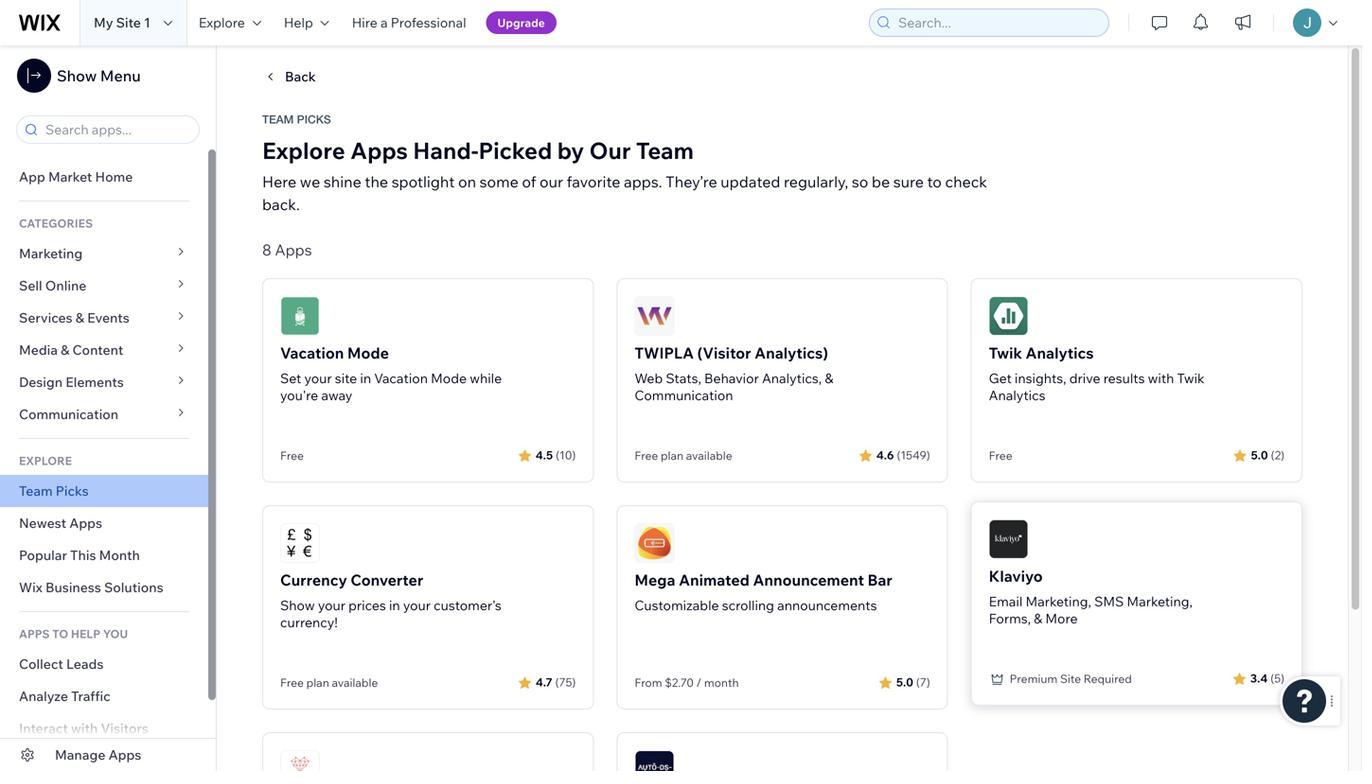 Task type: describe. For each thing, give the bounding box(es) containing it.
(10)
[[556, 448, 576, 462]]

show menu button
[[17, 59, 141, 93]]

& right media
[[61, 342, 69, 358]]

4.6
[[876, 448, 894, 462]]

sell
[[19, 277, 42, 294]]

sure
[[893, 172, 924, 191]]

newest apps link
[[0, 507, 208, 540]]

explore apps hand-picked by our team
[[262, 136, 694, 165]]

regularly,
[[784, 172, 848, 191]]

apps for 8
[[275, 240, 312, 259]]

1 horizontal spatial twik
[[1177, 370, 1205, 387]]

apps for newest
[[69, 515, 102, 532]]

upgrade
[[498, 16, 545, 30]]

4.5
[[536, 448, 553, 462]]

upgrade button
[[486, 11, 556, 34]]

insights,
[[1015, 370, 1067, 387]]

& inside "twipla (visitor analytics) web stats, behavior analytics, & communication"
[[825, 370, 833, 387]]

plan for twipla
[[661, 449, 684, 463]]

services & events link
[[0, 302, 208, 334]]

wix business solutions link
[[0, 572, 208, 604]]

3.4 (5)
[[1251, 670, 1285, 685]]

here
[[262, 172, 297, 191]]

premium
[[1010, 671, 1058, 685]]

to
[[927, 172, 942, 191]]

communication inside 'sidebar' element
[[19, 406, 121, 423]]

twik analytics get insights, drive results with twik analytics
[[989, 344, 1205, 404]]

we
[[300, 172, 320, 191]]

$2.70
[[665, 676, 694, 690]]

(7)
[[916, 675, 930, 690]]

newest
[[19, 515, 66, 532]]

announcement
[[753, 571, 864, 590]]

bar
[[868, 571, 893, 590]]

manage apps
[[55, 747, 141, 764]]

plan for currency
[[306, 676, 329, 690]]

forms,
[[989, 609, 1031, 626]]

(75)
[[555, 675, 576, 690]]

your for vacation
[[304, 370, 332, 387]]

1 horizontal spatial team
[[262, 113, 294, 126]]

the
[[365, 172, 388, 191]]

get
[[989, 370, 1012, 387]]

this
[[70, 547, 96, 564]]

hire a professional
[[352, 14, 466, 31]]

manage apps link
[[0, 739, 216, 772]]

4.5 (10)
[[536, 448, 576, 462]]

so
[[852, 172, 868, 191]]

mega animated announcement bar customizable scrolling announcements
[[635, 571, 893, 614]]

converter
[[351, 571, 423, 590]]

be
[[872, 172, 890, 191]]

of
[[522, 172, 536, 191]]

premium site required
[[1010, 671, 1132, 685]]

0 vertical spatial mode
[[347, 344, 389, 363]]

more
[[1045, 609, 1078, 626]]

1 horizontal spatial picks
[[297, 113, 331, 126]]

updated
[[721, 172, 781, 191]]

show inside currency converter show your prices in your customer's currency!
[[280, 597, 315, 614]]

1 horizontal spatial team picks
[[262, 113, 331, 126]]

vacation mode set your site in vacation mode while you're away
[[280, 344, 502, 404]]

show inside button
[[57, 66, 97, 85]]

some
[[480, 172, 519, 191]]

8 apps
[[262, 240, 312, 259]]

Search apps... field
[[40, 116, 193, 143]]

1
[[144, 14, 150, 31]]

vacation mode logo image
[[280, 296, 320, 336]]

team picks inside 'sidebar' element
[[19, 483, 89, 499]]

5.0 (2)
[[1251, 448, 1285, 462]]

help
[[284, 14, 313, 31]]

twipla (visitor analytics) logo image
[[635, 296, 674, 336]]

mega animated announcement bar logo image
[[635, 524, 674, 563]]

announcements
[[777, 597, 877, 614]]

currency converter show your prices in your customer's currency!
[[280, 571, 502, 631]]

communication link
[[0, 399, 208, 431]]

apps for explore
[[350, 136, 408, 165]]

apps for manage
[[108, 747, 141, 764]]

content
[[72, 342, 123, 358]]

& inside klaviyo email marketing, sms marketing, forms, & more
[[1034, 609, 1043, 626]]

interact with visitors link
[[0, 713, 208, 745]]

explore
[[19, 454, 72, 468]]

customer's
[[434, 597, 502, 614]]

required
[[1084, 671, 1132, 685]]

online
[[45, 277, 86, 294]]

free down web
[[635, 449, 658, 463]]

currency!
[[280, 614, 338, 631]]

leads
[[66, 656, 104, 673]]

while
[[470, 370, 502, 387]]

3.4
[[1251, 670, 1268, 685]]

free plan available for twipla
[[635, 449, 732, 463]]

home
[[95, 169, 133, 185]]

on
[[458, 172, 476, 191]]

communication inside "twipla (visitor analytics) web stats, behavior analytics, & communication"
[[635, 387, 733, 404]]

0 vertical spatial analytics
[[1026, 344, 1094, 363]]

design elements
[[19, 374, 124, 391]]

newest apps
[[19, 515, 102, 532]]

marketing link
[[0, 238, 208, 270]]

check
[[945, 172, 987, 191]]

results
[[1104, 370, 1145, 387]]

my site 1
[[94, 14, 150, 31]]

categories
[[19, 216, 93, 231]]

picks inside 'sidebar' element
[[56, 483, 89, 499]]

wix
[[19, 579, 42, 596]]

fera reviews logo image
[[280, 751, 320, 772]]

back button
[[262, 68, 1303, 85]]

4.6 (1549)
[[876, 448, 930, 462]]

available for analytics)
[[686, 449, 732, 463]]

solutions
[[104, 579, 163, 596]]

prices
[[349, 597, 386, 614]]

with inside twik analytics get insights, drive results with twik analytics
[[1148, 370, 1174, 387]]

analyze
[[19, 688, 68, 705]]

services & events
[[19, 310, 129, 326]]

0 vertical spatial twik
[[989, 344, 1022, 363]]

available for show
[[332, 676, 378, 690]]

klaviyo email marketing, sms marketing, forms, & more
[[989, 566, 1193, 626]]

5.0 for mega animated announcement bar
[[896, 675, 913, 690]]



Task type: locate. For each thing, give the bounding box(es) containing it.
in inside vacation mode set your site in vacation mode while you're away
[[360, 370, 371, 387]]

help button
[[273, 0, 341, 45]]

plan down the currency!
[[306, 676, 329, 690]]

1 vertical spatial picks
[[56, 483, 89, 499]]

2 vertical spatial team
[[19, 483, 53, 499]]

1 vertical spatial team picks
[[19, 483, 89, 499]]

in for converter
[[389, 597, 400, 614]]

team inside 'sidebar' element
[[19, 483, 53, 499]]

1 horizontal spatial marketing,
[[1127, 592, 1193, 609]]

1 vertical spatial team
[[636, 136, 694, 165]]

5.0 left (7)
[[896, 675, 913, 690]]

8
[[262, 240, 271, 259]]

they're
[[666, 172, 717, 191]]

hire a professional link
[[341, 0, 478, 45]]

0 vertical spatial explore
[[199, 14, 245, 31]]

site
[[335, 370, 357, 387]]

twik up the get at the right of the page
[[989, 344, 1022, 363]]

0 vertical spatial available
[[686, 449, 732, 463]]

month
[[704, 676, 739, 690]]

free plan available for currency
[[280, 676, 378, 690]]

0 horizontal spatial twik
[[989, 344, 1022, 363]]

in inside currency converter show your prices in your customer's currency!
[[389, 597, 400, 614]]

back
[[285, 68, 316, 85]]

1 vertical spatial analytics
[[989, 387, 1046, 404]]

1 horizontal spatial site
[[1060, 671, 1081, 685]]

free down the "you're"
[[280, 449, 304, 463]]

your up the currency!
[[318, 597, 346, 614]]

free down the currency!
[[280, 676, 304, 690]]

0 vertical spatial plan
[[661, 449, 684, 463]]

elements
[[66, 374, 124, 391]]

0 vertical spatial team picks
[[262, 113, 331, 126]]

0 vertical spatial picks
[[297, 113, 331, 126]]

1 vertical spatial free plan available
[[280, 676, 378, 690]]

1 horizontal spatial with
[[1148, 370, 1174, 387]]

2 marketing, from the left
[[1127, 592, 1193, 609]]

team down 'explore'
[[19, 483, 53, 499]]

interact
[[19, 720, 68, 737]]

our
[[589, 136, 631, 165]]

0 horizontal spatial picks
[[56, 483, 89, 499]]

explore up we
[[262, 136, 345, 165]]

with inside 'sidebar' element
[[71, 720, 98, 737]]

0 vertical spatial site
[[116, 14, 141, 31]]

marketing,
[[1026, 592, 1091, 609], [1127, 592, 1193, 609]]

site for premium
[[1060, 671, 1081, 685]]

1 vertical spatial available
[[332, 676, 378, 690]]

customizable
[[635, 597, 719, 614]]

plan down stats,
[[661, 449, 684, 463]]

5.0 for twik analytics
[[1251, 448, 1268, 462]]

analytics,
[[762, 370, 822, 387]]

spotlight
[[392, 172, 455, 191]]

1 vertical spatial plan
[[306, 676, 329, 690]]

analytics)
[[755, 344, 828, 363]]

popular
[[19, 547, 67, 564]]

(5)
[[1271, 670, 1285, 685]]

analyze traffic link
[[0, 681, 208, 713]]

with right results
[[1148, 370, 1174, 387]]

collect leads link
[[0, 648, 208, 681]]

0 horizontal spatial show
[[57, 66, 97, 85]]

0 horizontal spatial 5.0
[[896, 675, 913, 690]]

marketing, right "sms"
[[1127, 592, 1193, 609]]

mode up site
[[347, 344, 389, 363]]

twik analytics logo image
[[989, 296, 1029, 336]]

communication down design elements
[[19, 406, 121, 423]]

0 horizontal spatial communication
[[19, 406, 121, 423]]

0 horizontal spatial explore
[[199, 14, 245, 31]]

stats,
[[666, 370, 701, 387]]

media & content link
[[0, 334, 208, 366]]

media & content
[[19, 342, 123, 358]]

(visitor
[[697, 344, 751, 363]]

popular this month
[[19, 547, 140, 564]]

0 horizontal spatial team picks
[[19, 483, 89, 499]]

collect
[[19, 656, 63, 673]]

1 horizontal spatial 5.0
[[1251, 448, 1268, 462]]

my
[[94, 14, 113, 31]]

analytics
[[1026, 344, 1094, 363], [989, 387, 1046, 404]]

1 vertical spatial vacation
[[374, 370, 428, 387]]

1 vertical spatial twik
[[1177, 370, 1205, 387]]

sidebar element
[[0, 45, 217, 772]]

1 vertical spatial explore
[[262, 136, 345, 165]]

our
[[540, 172, 563, 191]]

with up manage
[[71, 720, 98, 737]]

marketing, up more
[[1026, 592, 1091, 609]]

behavior
[[704, 370, 759, 387]]

email
[[989, 592, 1023, 609]]

design elements link
[[0, 366, 208, 399]]

mega
[[635, 571, 675, 590]]

team up apps.
[[636, 136, 694, 165]]

apps.
[[624, 172, 662, 191]]

available
[[686, 449, 732, 463], [332, 676, 378, 690]]

interact with visitors
[[19, 720, 148, 737]]

(1549)
[[897, 448, 930, 462]]

wix business solutions
[[19, 579, 163, 596]]

analytics up insights,
[[1026, 344, 1094, 363]]

picks up newest apps
[[56, 483, 89, 499]]

1 vertical spatial mode
[[431, 370, 467, 387]]

0 vertical spatial free plan available
[[635, 449, 732, 463]]

hand-
[[413, 136, 479, 165]]

to
[[52, 627, 68, 641]]

a
[[381, 14, 388, 31]]

0 horizontal spatial vacation
[[280, 344, 344, 363]]

apps right 8
[[275, 240, 312, 259]]

apps down visitors
[[108, 747, 141, 764]]

0 horizontal spatial free plan available
[[280, 676, 378, 690]]

in right site
[[360, 370, 371, 387]]

0 vertical spatial vacation
[[280, 344, 344, 363]]

1 horizontal spatial show
[[280, 597, 315, 614]]

vacation right site
[[374, 370, 428, 387]]

1 vertical spatial 5.0
[[896, 675, 913, 690]]

vacation up set
[[280, 344, 344, 363]]

communication down stats,
[[635, 387, 733, 404]]

away
[[321, 387, 352, 404]]

& left more
[[1034, 609, 1043, 626]]

0 vertical spatial communication
[[635, 387, 733, 404]]

klaviyo logo image
[[989, 518, 1029, 558]]

1 horizontal spatial mode
[[431, 370, 467, 387]]

team picks
[[262, 113, 331, 126], [19, 483, 89, 499]]

0 horizontal spatial with
[[71, 720, 98, 737]]

free plan available down the currency!
[[280, 676, 378, 690]]

picked
[[479, 136, 552, 165]]

0 horizontal spatial site
[[116, 14, 141, 31]]

apps
[[19, 627, 50, 641]]

/
[[696, 676, 702, 690]]

available down the currency!
[[332, 676, 378, 690]]

site for my
[[116, 14, 141, 31]]

1 horizontal spatial vacation
[[374, 370, 428, 387]]

you
[[103, 627, 128, 641]]

& left events
[[75, 310, 84, 326]]

site right premium
[[1060, 671, 1081, 685]]

apps up the
[[350, 136, 408, 165]]

1 marketing, from the left
[[1026, 592, 1091, 609]]

team picks down back
[[262, 113, 331, 126]]

with
[[1148, 370, 1174, 387], [71, 720, 98, 737]]

apps
[[350, 136, 408, 165], [275, 240, 312, 259], [69, 515, 102, 532], [108, 747, 141, 764]]

visitors
[[101, 720, 148, 737]]

1 horizontal spatial plan
[[661, 449, 684, 463]]

explore for explore
[[199, 14, 245, 31]]

explore for explore apps hand-picked by our team
[[262, 136, 345, 165]]

team picks down 'explore'
[[19, 483, 89, 499]]

explore right 1
[[199, 14, 245, 31]]

4.7
[[536, 675, 553, 690]]

0 horizontal spatial available
[[332, 676, 378, 690]]

in for mode
[[360, 370, 371, 387]]

1 vertical spatial in
[[389, 597, 400, 614]]

0 vertical spatial show
[[57, 66, 97, 85]]

0 vertical spatial 5.0
[[1251, 448, 1268, 462]]

1 horizontal spatial communication
[[635, 387, 733, 404]]

0 vertical spatial in
[[360, 370, 371, 387]]

your up away
[[304, 370, 332, 387]]

in down converter
[[389, 597, 400, 614]]

1 horizontal spatial explore
[[262, 136, 345, 165]]

5.0
[[1251, 448, 1268, 462], [896, 675, 913, 690]]

team picks link
[[0, 475, 208, 507]]

your inside vacation mode set your site in vacation mode while you're away
[[304, 370, 332, 387]]

klaviyo
[[989, 566, 1043, 585]]

sell online link
[[0, 270, 208, 302]]

2 horizontal spatial team
[[636, 136, 694, 165]]

site
[[116, 14, 141, 31], [1060, 671, 1081, 685]]

5.0 (7)
[[896, 675, 930, 690]]

communication
[[635, 387, 733, 404], [19, 406, 121, 423]]

your for currency
[[318, 597, 346, 614]]

manage
[[55, 747, 105, 764]]

team
[[262, 113, 294, 126], [636, 136, 694, 165], [19, 483, 53, 499]]

site left 1
[[116, 14, 141, 31]]

apps up the this
[[69, 515, 102, 532]]

0 horizontal spatial in
[[360, 370, 371, 387]]

your down converter
[[403, 597, 431, 614]]

here we shine the spotlight on some of our favorite apps. they're updated regularly, so be sure to check back.
[[262, 172, 987, 214]]

free down the get at the right of the page
[[989, 449, 1013, 463]]

collect leads
[[19, 656, 104, 673]]

mode left while
[[431, 370, 467, 387]]

team down back
[[262, 113, 294, 126]]

Search... field
[[893, 9, 1103, 36]]

set
[[280, 370, 301, 387]]

0 horizontal spatial mode
[[347, 344, 389, 363]]

show
[[57, 66, 97, 85], [280, 597, 315, 614]]

twik
[[989, 344, 1022, 363], [1177, 370, 1205, 387]]

twik right results
[[1177, 370, 1205, 387]]

1 horizontal spatial in
[[389, 597, 400, 614]]

1 vertical spatial show
[[280, 597, 315, 614]]

0 vertical spatial with
[[1148, 370, 1174, 387]]

sell online
[[19, 277, 86, 294]]

currency converter logo image
[[280, 524, 320, 563]]

0 horizontal spatial marketing,
[[1026, 592, 1091, 609]]

1 vertical spatial with
[[71, 720, 98, 737]]

show menu
[[57, 66, 141, 85]]

& right analytics,
[[825, 370, 833, 387]]

show up the currency!
[[280, 597, 315, 614]]

show left menu
[[57, 66, 97, 85]]

1 vertical spatial site
[[1060, 671, 1081, 685]]

1 horizontal spatial available
[[686, 449, 732, 463]]

picks down back
[[297, 113, 331, 126]]

1 vertical spatial communication
[[19, 406, 121, 423]]

analytics down the get at the right of the page
[[989, 387, 1046, 404]]

5.0 left the (2)
[[1251, 448, 1268, 462]]

sms
[[1094, 592, 1124, 609]]

0 horizontal spatial plan
[[306, 676, 329, 690]]

currency
[[280, 571, 347, 590]]

free plan available down stats,
[[635, 449, 732, 463]]

autods automatic dropshipping logo image
[[635, 751, 674, 772]]

available down behavior
[[686, 449, 732, 463]]

from
[[635, 676, 662, 690]]

events
[[87, 310, 129, 326]]

1 horizontal spatial free plan available
[[635, 449, 732, 463]]

0 horizontal spatial team
[[19, 483, 53, 499]]

media
[[19, 342, 58, 358]]

0 vertical spatial team
[[262, 113, 294, 126]]



Task type: vqa. For each thing, say whether or not it's contained in the screenshot.
right Plan
yes



